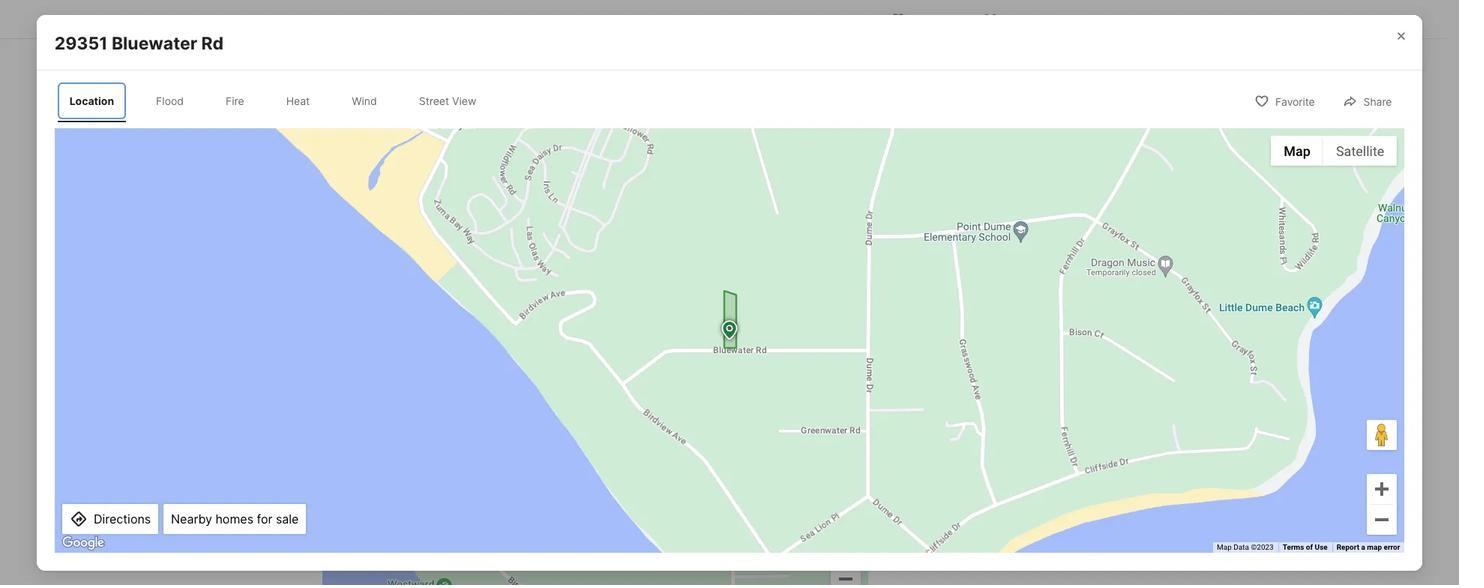 Task type: vqa. For each thing, say whether or not it's contained in the screenshot.
top at
yes



Task type: describe. For each thing, give the bounding box(es) containing it.
property details
[[519, 14, 598, 26]]

with up stars.
[[761, 238, 785, 253]]

• down dre
[[464, 322, 471, 337]]

meticulously
[[746, 130, 817, 145]]

favorite for share
[[1276, 95, 1315, 108]]

canopy
[[459, 238, 500, 253]]

sq
[[696, 154, 710, 169]]

circa
[[755, 76, 782, 91]]

error
[[1384, 543, 1401, 551]]

refined
[[686, 148, 726, 163]]

modern
[[466, 58, 510, 73]]

stars.
[[759, 256, 790, 271]]

of down outdoor
[[503, 238, 515, 253]]

0 vertical spatial an
[[686, 130, 700, 145]]

over
[[658, 130, 682, 145]]

$2,343
[[630, 154, 671, 169]]

(424)
[[1021, 274, 1050, 287]]

out
[[679, 256, 697, 271]]

about
[[322, 11, 374, 32]]

1 vertical spatial dining
[[522, 256, 556, 271]]

organic
[[705, 220, 747, 235]]

acres
[[373, 257, 404, 272]]

renovated
[[423, 223, 480, 238]]

parking
[[641, 188, 683, 203]]

bluewater
[[112, 33, 197, 54]]

elements
[[586, 94, 638, 109]]

banker
[[611, 304, 650, 319]]

and up the 1957
[[803, 58, 825, 73]]

01446166
[[488, 304, 544, 319]]

details
[[565, 14, 598, 26]]

map data ©2023
[[1217, 543, 1274, 551]]

report a map error
[[1337, 543, 1401, 551]]

beautiful
[[609, 202, 659, 217]]

1.14
[[349, 257, 370, 272]]

exudes
[[417, 112, 458, 127]]

google image
[[58, 533, 108, 552]]

heat tab
[[274, 82, 322, 119]]

magical
[[658, 220, 702, 235]]

house
[[400, 184, 435, 199]]

map for map data ©2023
[[1217, 543, 1232, 551]]

sale & tax history tab
[[615, 2, 735, 38]]

residential
[[653, 304, 715, 319]]

effortless
[[764, 112, 819, 127]]

al
[[559, 256, 569, 271]]

• left 'source:'
[[615, 352, 622, 367]]

timeless
[[462, 112, 509, 127]]

2 option from the left
[[999, 164, 1114, 197]]

sale
[[632, 14, 653, 26]]

cold
[[517, 220, 541, 235]]

1.14 acres
[[349, 257, 404, 272]]

private
[[713, 76, 752, 91]]

street view tab
[[407, 82, 489, 119]]

2 for thursday
[[919, 101, 936, 134]]

on redfin link
[[395, 154, 449, 169]]

and down over
[[661, 148, 683, 163]]

2 horizontal spatial for
[[427, 256, 443, 271]]

0 horizontal spatial in
[[377, 223, 387, 238]]

0 horizontal spatial sun-
[[537, 184, 564, 199]]

satellite button
[[1324, 136, 1398, 166]]

pool
[[717, 202, 742, 217]]

data
[[1234, 543, 1250, 551]]

0 vertical spatial views
[[622, 130, 654, 145]]

0 horizontal spatial at
[[547, 352, 558, 367]]

schools
[[751, 14, 791, 26]]

private
[[322, 184, 362, 199]]

cherished
[[439, 292, 495, 307]]

schedule tour next available: today at 2:00 pm
[[940, 218, 1078, 245]]

nearby homes for sale
[[171, 511, 299, 526]]

©2023
[[1252, 543, 1274, 551]]

directions inside 29351 bluewater rd dialog
[[94, 511, 151, 526]]

at inside "schedule tour next available: today at 2:00 pm"
[[1032, 234, 1040, 245]]

terms
[[1283, 543, 1305, 551]]

1 horizontal spatial in
[[484, 223, 494, 238]]

finishes,
[[752, 94, 799, 109]]

workout
[[397, 202, 443, 217]]

available:
[[962, 234, 1002, 245]]

1 vertical spatial directions button
[[62, 504, 158, 534]]

soaked
[[564, 184, 605, 199]]

bedroom
[[438, 184, 489, 199]]

a right ask
[[940, 274, 946, 287]]

beneath
[[386, 238, 433, 253]]

map button
[[1272, 136, 1324, 166]]

vegetable
[[805, 220, 861, 235]]

kitchen
[[322, 166, 364, 181]]

29351 bluewater rd element
[[55, 15, 242, 54]]

street
[[419, 94, 449, 107]]

retreat.
[[492, 184, 534, 199]]

tab list for x-out
[[322, 0, 820, 38]]

1 horizontal spatial directions button
[[766, 411, 829, 432]]

outdoor
[[788, 238, 833, 253]]

flood tab
[[144, 82, 196, 119]]

and down suite
[[497, 166, 518, 181]]

0 vertical spatial sun-
[[677, 166, 704, 181]]

4 for saturday
[[1050, 101, 1069, 134]]

and up play.
[[375, 256, 396, 271]]

3
[[984, 101, 1002, 134]]

masterpiece
[[513, 58, 583, 73]]

dre
[[453, 304, 477, 319]]

remodeled,
[[560, 76, 624, 91]]

sale & tax history
[[632, 14, 718, 26]]

1 vertical spatial views
[[807, 184, 840, 199]]

(nov
[[470, 352, 497, 367]]

location tab
[[58, 82, 126, 119]]

# inside • dre # 01446166 • coldwell banker residential brokerage • toddbaker@coldwellbanker.com
[[480, 304, 488, 319]]

landscaped
[[322, 148, 388, 163]]

gym/pilates
[[609, 184, 675, 199]]

and up landscaped
[[322, 130, 343, 145]]

a inside 29351 bluewater rd dialog
[[1362, 543, 1366, 551]]

built
[[349, 223, 374, 238]]

0 horizontal spatial design
[[545, 94, 583, 109]]

view
[[452, 94, 477, 107]]

1 horizontal spatial fireplace
[[609, 148, 658, 163]]

(424) 297-5618 link
[[1021, 274, 1103, 287]]

a
[[525, 274, 533, 289]]

land
[[394, 292, 418, 307]]

hanging
[[630, 256, 675, 271]]

location
[[70, 94, 114, 107]]

a down guest
[[387, 202, 394, 217]]

0 horizontal spatial this
[[378, 11, 410, 32]]

map for map
[[1284, 143, 1311, 159]]

agent
[[1061, 66, 1095, 81]]

century
[[417, 58, 463, 73]]

• up the toddbaker@coldwellbanker.com
[[546, 304, 553, 319]]

fire tab
[[214, 82, 256, 119]]

in inside exceptional mid-century modern masterpiece offering a rare blend of classic design and modern luxury. meticulously restored and remodeled, this gated and private circa 1957 architectural seamlessly marries iconic design elements with contemporary finishes, resulting in a residence that exudes timeless sophistication. open-concept floorplan with effortless flow and expansive walls of glass lead to inspired canyon views over an acre of meticulously landscaped grounds. primary suite sanctuary with fireplace and refined ensuite bath. gourmet kitchen with custom cabinetry and top-of-the-line appliances. sun-dappled dining room aerie. private guest house bedroom retreat. sun-soaked gym/pilates studio with panoramic views transforms a workout into an elevated experience. beautiful sparkling pool and spa with underground vault cover. outdoor cold plunge and shower. magical organic herb and vegetable garden set beneath the canopy of an epic eucalyptus tree. spacious decking with outdoor fireplace and bbq for entertaining, dining al fresco, or hanging out under the stars. vast green lawn for play. sonos sound system. a rare, serene oasis with unparalleled amenities, comfort, privacy, and land on cherished pt. dume.
[[854, 94, 864, 109]]

inspired
[[529, 130, 574, 145]]

gourmet
[[807, 148, 856, 163]]

architectural
[[322, 94, 393, 109]]

tab list for share
[[55, 79, 504, 122]]

spaces
[[686, 188, 727, 203]]



Task type: locate. For each thing, give the bounding box(es) containing it.
under
[[700, 256, 733, 271]]

2 down tour on the right top of page
[[919, 101, 936, 134]]

with down 'hanging' on the left
[[641, 274, 665, 289]]

# right the themls
[[723, 352, 731, 367]]

1 vertical spatial on
[[422, 292, 436, 307]]

sun- down of- at the left top of page
[[537, 184, 564, 199]]

1 horizontal spatial 4
[[1050, 101, 1069, 134]]

glass
[[454, 130, 483, 145]]

0 horizontal spatial directions
[[94, 511, 151, 526]]

at down the tour
[[1032, 234, 1040, 245]]

1 vertical spatial redfin
[[413, 154, 449, 169]]

this
[[378, 11, 410, 32], [628, 76, 648, 91]]

2 hours on redfin
[[349, 154, 449, 169]]

of left use
[[1307, 543, 1314, 551]]

1 horizontal spatial an
[[518, 238, 532, 253]]

297-
[[1053, 274, 1077, 287]]

ft
[[713, 154, 722, 169]]

of right the acre
[[731, 130, 743, 145]]

plunge
[[544, 220, 583, 235]]

panoramic
[[744, 184, 804, 199]]

2 vertical spatial an
[[518, 238, 532, 253]]

room
[[792, 166, 821, 181]]

0 horizontal spatial share button
[[1052, 3, 1126, 34]]

x-out
[[1004, 13, 1033, 26]]

and down play.
[[370, 292, 391, 307]]

wind tab
[[340, 82, 389, 119]]

1 horizontal spatial share
[[1364, 95, 1393, 108]]

map region
[[0, 100, 1458, 585], [171, 266, 939, 585]]

#
[[480, 304, 488, 319], [723, 352, 731, 367]]

share button up the satellite "popup button"
[[1330, 85, 1405, 116]]

1 vertical spatial share
[[1364, 95, 1393, 108]]

0 vertical spatial share
[[1085, 13, 1114, 26]]

1 horizontal spatial the
[[737, 256, 755, 271]]

in left 1966
[[484, 223, 494, 238]]

option
[[904, 164, 999, 197], [999, 164, 1114, 197]]

privacy,
[[322, 292, 366, 307]]

1 horizontal spatial design
[[762, 58, 800, 73]]

0 horizontal spatial favorite button
[[879, 3, 965, 34]]

schools tab
[[735, 2, 808, 38]]

cover.
[[429, 220, 463, 235]]

or
[[615, 256, 626, 271]]

map left 'data'
[[1217, 543, 1232, 551]]

this inside exceptional mid-century modern masterpiece offering a rare blend of classic design and modern luxury. meticulously restored and remodeled, this gated and private circa 1957 architectural seamlessly marries iconic design elements with contemporary finishes, resulting in a residence that exudes timeless sophistication. open-concept floorplan with effortless flow and expansive walls of glass lead to inspired canyon views over an acre of meticulously landscaped grounds. primary suite sanctuary with fireplace and refined ensuite bath. gourmet kitchen with custom cabinetry and top-of-the-line appliances. sun-dappled dining room aerie. private guest house bedroom retreat. sun-soaked gym/pilates studio with panoramic views transforms a workout into an elevated experience. beautiful sparkling pool and spa with underground vault cover. outdoor cold plunge and shower. magical organic herb and vegetable garden set beneath the canopy of an epic eucalyptus tree. spacious decking with outdoor fireplace and bbq for entertaining, dining al fresco, or hanging out under the stars. vast green lawn for play. sonos sound system. a rare, serene oasis with unparalleled amenities, comfort, privacy, and land on cherished pt. dume.
[[628, 76, 648, 91]]

and up contemporary
[[688, 76, 709, 91]]

0 vertical spatial directions button
[[766, 411, 829, 432]]

question
[[949, 274, 994, 287]]

1 vertical spatial design
[[545, 94, 583, 109]]

mid-
[[391, 58, 417, 73]]

option down thursday
[[904, 164, 999, 197]]

on down sonos
[[422, 292, 436, 307]]

ask
[[918, 274, 938, 287]]

thursday
[[919, 132, 960, 142]]

0 vertical spatial 4
[[1050, 101, 1069, 134]]

with right tour on the right top of page
[[933, 66, 959, 81]]

luxury.
[[369, 76, 407, 91]]

underground
[[322, 220, 395, 235]]

map
[[1368, 543, 1383, 551]]

1 vertical spatial this
[[628, 76, 648, 91]]

for inside nearby homes for sale button
[[257, 511, 273, 526]]

1 vertical spatial share button
[[1330, 85, 1405, 116]]

1 vertical spatial fireplace
[[322, 256, 371, 271]]

entertaining,
[[446, 256, 518, 271]]

0 horizontal spatial the
[[437, 238, 455, 253]]

blend
[[670, 58, 702, 73]]

coldwell
[[559, 304, 607, 319]]

1 vertical spatial favorite
[[1276, 95, 1315, 108]]

and down 'spa'
[[780, 220, 801, 235]]

sun- up studio
[[677, 166, 704, 181]]

an up refined
[[686, 130, 700, 145]]

0 vertical spatial favorite button
[[879, 3, 965, 34]]

1 horizontal spatial share button
[[1330, 85, 1405, 116]]

themls
[[673, 352, 720, 367]]

at right 2023
[[547, 352, 558, 367]]

views down aerie.
[[807, 184, 840, 199]]

schedule
[[968, 218, 1023, 233]]

the down decking
[[737, 256, 755, 271]]

favorite up map popup button
[[1276, 95, 1315, 108]]

bbq
[[399, 256, 424, 271]]

23-
[[731, 352, 751, 367]]

street view
[[419, 94, 477, 107]]

epic
[[535, 238, 559, 253]]

shower.
[[611, 220, 655, 235]]

in right resulting
[[854, 94, 864, 109]]

views down concept
[[622, 130, 654, 145]]

garden
[[322, 238, 362, 253]]

with up concept
[[641, 94, 665, 109]]

that
[[391, 112, 414, 127]]

1 horizontal spatial map
[[1284, 143, 1311, 159]]

4 for parking
[[630, 188, 637, 203]]

on inside exceptional mid-century modern masterpiece offering a rare blend of classic design and modern luxury. meticulously restored and remodeled, this gated and private circa 1957 architectural seamlessly marries iconic design elements with contemporary finishes, resulting in a residence that exudes timeless sophistication. open-concept floorplan with effortless flow and expansive walls of glass lead to inspired canyon views over an acre of meticulously landscaped grounds. primary suite sanctuary with fireplace and refined ensuite bath. gourmet kitchen with custom cabinetry and top-of-the-line appliances. sun-dappled dining room aerie. private guest house bedroom retreat. sun-soaked gym/pilates studio with panoramic views transforms a workout into an elevated experience. beautiful sparkling pool and spa with underground vault cover. outdoor cold plunge and shower. magical organic herb and vegetable garden set beneath the canopy of an epic eucalyptus tree. spacious decking with outdoor fireplace and bbq for entertaining, dining al fresco, or hanging out under the stars. vast green lawn for play. sonos sound system. a rare, serene oasis with unparalleled amenities, comfort, privacy, and land on cherished pt. dume.
[[422, 292, 436, 307]]

with down finishes,
[[737, 112, 761, 127]]

ask a question link
[[918, 274, 994, 287]]

an
[[686, 130, 700, 145], [471, 202, 485, 217], [518, 238, 532, 253]]

1 vertical spatial map
[[1217, 543, 1232, 551]]

menu bar containing map
[[1272, 136, 1398, 166]]

favorite for x-out
[[912, 13, 952, 26]]

pm
[[1064, 234, 1078, 245]]

marries
[[462, 94, 505, 109]]

0 vertical spatial #
[[480, 304, 488, 319]]

favorite button up tour on the right top of page
[[879, 3, 965, 34]]

1 horizontal spatial #
[[723, 352, 731, 367]]

favorite inside 29351 bluewater rd dialog
[[1276, 95, 1315, 108]]

sonos
[[401, 274, 436, 289]]

comfort,
[[802, 274, 850, 289]]

4 parking spaces
[[630, 188, 727, 203]]

2 vertical spatial for
[[257, 511, 273, 526]]

0 vertical spatial share button
[[1052, 3, 1126, 34]]

1 vertical spatial favorite button
[[1242, 85, 1328, 116]]

top-
[[521, 166, 546, 181]]

and up the herb
[[745, 202, 767, 217]]

4 down appliances.
[[630, 188, 637, 203]]

for down 1.14 on the top of page
[[352, 274, 368, 289]]

lead
[[487, 130, 511, 145]]

fresco,
[[572, 256, 611, 271]]

report a map error link
[[1337, 543, 1401, 551]]

1 horizontal spatial this
[[628, 76, 648, 91]]

directions up google image
[[94, 511, 151, 526]]

• dre # 01446166 • coldwell banker residential brokerage • toddbaker@coldwellbanker.com
[[444, 304, 777, 337]]

None button
[[913, 84, 973, 149], [979, 85, 1039, 148], [1045, 85, 1105, 148], [913, 84, 973, 149], [979, 85, 1039, 148], [1045, 85, 1105, 148]]

1 vertical spatial the
[[737, 256, 755, 271]]

for
[[427, 256, 443, 271], [352, 274, 368, 289], [257, 511, 273, 526]]

menu bar inside 29351 bluewater rd dialog
[[1272, 136, 1398, 166]]

1966
[[497, 223, 525, 238]]

design
[[762, 58, 800, 73], [545, 94, 583, 109]]

property details tab
[[502, 2, 615, 38]]

share button up agent
[[1052, 3, 1126, 34]]

1 vertical spatial at
[[547, 352, 558, 367]]

an right into
[[471, 202, 485, 217]]

tab list containing search
[[322, 0, 820, 38]]

map left the satellite "popup button"
[[1284, 143, 1311, 159]]

the
[[437, 238, 455, 253], [737, 256, 755, 271]]

tour with a redfin premier agent
[[904, 66, 1095, 81]]

1 vertical spatial tab list
[[55, 79, 504, 122]]

1 option from the left
[[904, 164, 999, 197]]

1 horizontal spatial 2
[[919, 101, 936, 134]]

custom
[[395, 166, 436, 181]]

home
[[414, 11, 462, 32]]

report
[[1337, 543, 1360, 551]]

redfin up 3
[[971, 66, 1009, 81]]

favorite button up map popup button
[[1242, 85, 1328, 116]]

0 horizontal spatial redfin
[[413, 154, 449, 169]]

sparkling
[[663, 202, 714, 217]]

flow
[[822, 112, 846, 127]]

0 horizontal spatial for
[[257, 511, 273, 526]]

rare
[[645, 58, 667, 73]]

for left sale
[[257, 511, 273, 526]]

0 vertical spatial favorite
[[912, 13, 952, 26]]

2023
[[514, 352, 544, 367]]

floorplan
[[683, 112, 733, 127]]

of down exudes
[[439, 130, 450, 145]]

a left map
[[1362, 543, 1366, 551]]

favorite button for share
[[1242, 85, 1328, 116]]

dining up panoramic
[[754, 166, 788, 181]]

2 left the hours
[[349, 154, 356, 169]]

0 horizontal spatial favorite
[[912, 13, 952, 26]]

1 vertical spatial 2
[[349, 154, 356, 169]]

in right built
[[377, 223, 387, 238]]

1 vertical spatial directions
[[94, 511, 151, 526]]

1 vertical spatial for
[[352, 274, 368, 289]]

unparalleled
[[668, 274, 737, 289]]

2 for hours
[[349, 154, 356, 169]]

favorite button
[[879, 3, 965, 34], [1242, 85, 1328, 116]]

1 horizontal spatial at
[[1032, 234, 1040, 245]]

0 vertical spatial this
[[378, 11, 410, 32]]

0 horizontal spatial fireplace
[[322, 256, 371, 271]]

1 horizontal spatial sun-
[[677, 166, 704, 181]]

this left home
[[378, 11, 410, 32]]

option down saturday
[[999, 164, 1114, 197]]

# right dre
[[480, 304, 488, 319]]

overview tab
[[422, 2, 502, 38]]

0 vertical spatial redfin
[[971, 66, 1009, 81]]

share up agent
[[1085, 13, 1114, 26]]

0 horizontal spatial an
[[471, 202, 485, 217]]

0 horizontal spatial directions button
[[62, 504, 158, 534]]

1 vertical spatial an
[[471, 202, 485, 217]]

terms of use
[[1283, 543, 1328, 551]]

with up guest
[[367, 166, 391, 181]]

0 horizontal spatial 4
[[630, 188, 637, 203]]

favorite button inside 29351 bluewater rd dialog
[[1242, 85, 1328, 116]]

out
[[1015, 13, 1033, 26]]

and down masterpiece on the left of the page
[[536, 76, 557, 91]]

this down the rare on the top left of the page
[[628, 76, 648, 91]]

(nov 2, 2023 at 11:35am) • source: themls # 23-327253
[[466, 352, 795, 367]]

0 horizontal spatial map
[[1217, 543, 1232, 551]]

2,
[[500, 352, 511, 367]]

of
[[706, 58, 717, 73], [439, 130, 450, 145], [731, 130, 743, 145], [503, 238, 515, 253], [1307, 543, 1314, 551]]

design up sophistication. on the top of the page
[[545, 94, 583, 109]]

design up circa
[[762, 58, 800, 73]]

acre
[[703, 130, 728, 145]]

menu bar
[[1272, 136, 1398, 166]]

0 vertical spatial on
[[395, 154, 409, 169]]

with
[[933, 66, 959, 81], [641, 94, 665, 109], [737, 112, 761, 127], [582, 148, 606, 163], [367, 166, 391, 181], [717, 184, 741, 199], [794, 202, 818, 217], [761, 238, 785, 253], [641, 274, 665, 289]]

directions down 327253
[[786, 416, 826, 426]]

with up the pool
[[717, 184, 741, 199]]

0 vertical spatial fireplace
[[609, 148, 658, 163]]

0 vertical spatial tab list
[[322, 0, 820, 38]]

next image
[[1096, 104, 1120, 128]]

1 vertical spatial sun-
[[537, 184, 564, 199]]

0 vertical spatial map
[[1284, 143, 1311, 159]]

0 vertical spatial design
[[762, 58, 800, 73]]

brokerage
[[719, 304, 777, 319]]

1 horizontal spatial favorite
[[1276, 95, 1315, 108]]

4 down agent
[[1050, 101, 1069, 134]]

tab list inside 29351 bluewater rd dialog
[[55, 79, 504, 122]]

0 vertical spatial for
[[427, 256, 443, 271]]

0 vertical spatial 2
[[919, 101, 936, 134]]

5618
[[1077, 274, 1103, 287]]

favorite button for x-out
[[879, 3, 965, 34]]

0 horizontal spatial views
[[622, 130, 654, 145]]

• left dre
[[444, 304, 451, 319]]

1 horizontal spatial views
[[807, 184, 840, 199]]

share up the satellite "popup button"
[[1364, 95, 1393, 108]]

1 horizontal spatial favorite button
[[1242, 85, 1328, 116]]

with up line
[[582, 148, 606, 163]]

tab list
[[322, 0, 820, 38], [55, 79, 504, 122]]

of inside 29351 bluewater rd dialog
[[1307, 543, 1314, 551]]

0 horizontal spatial #
[[480, 304, 488, 319]]

tax
[[665, 14, 681, 26]]

and up the eucalyptus
[[586, 220, 607, 235]]

0 horizontal spatial on
[[395, 154, 409, 169]]

today
[[1004, 234, 1030, 245]]

0 vertical spatial at
[[1032, 234, 1040, 245]]

an down "cold"
[[518, 238, 532, 253]]

suite
[[491, 148, 519, 163]]

1 horizontal spatial directions
[[786, 416, 826, 426]]

tour
[[904, 66, 930, 81]]

1 vertical spatial 4
[[630, 188, 637, 203]]

the down cover.
[[437, 238, 455, 253]]

dappled
[[704, 166, 750, 181]]

2 horizontal spatial an
[[686, 130, 700, 145]]

redfin for on
[[413, 154, 449, 169]]

0 vertical spatial the
[[437, 238, 455, 253]]

flood
[[156, 94, 184, 107]]

a right the heat tab
[[322, 112, 329, 127]]

single-family
[[349, 188, 423, 203]]

of right 'blend'
[[706, 58, 717, 73]]

2 inside 2 thursday
[[919, 101, 936, 134]]

map inside map popup button
[[1284, 143, 1311, 159]]

dining down epic
[[522, 256, 556, 271]]

saturday
[[1050, 132, 1091, 142]]

327253
[[751, 352, 795, 367]]

0 horizontal spatial dining
[[522, 256, 556, 271]]

appliances.
[[609, 166, 674, 181]]

source:
[[624, 352, 667, 367]]

1 horizontal spatial for
[[352, 274, 368, 289]]

0 horizontal spatial share
[[1085, 13, 1114, 26]]

1 horizontal spatial redfin
[[971, 66, 1009, 81]]

with right 'spa'
[[794, 202, 818, 217]]

2 horizontal spatial in
[[854, 94, 864, 109]]

redfin down walls
[[413, 154, 449, 169]]

tab list containing location
[[55, 79, 504, 122]]

bath.
[[774, 148, 803, 163]]

share inside 29351 bluewater rd dialog
[[1364, 95, 1393, 108]]

1 vertical spatial #
[[723, 352, 731, 367]]

a right tour on the right top of page
[[962, 66, 969, 81]]

1 horizontal spatial on
[[422, 292, 436, 307]]

redfin for a
[[971, 66, 1009, 81]]

for right bbq
[[427, 256, 443, 271]]

4 inside the 4 saturday
[[1050, 101, 1069, 134]]

sanctuary
[[522, 148, 578, 163]]

fireplace up appliances.
[[609, 148, 658, 163]]

0 vertical spatial directions
[[786, 416, 826, 426]]

list box
[[904, 164, 1114, 197]]

29351 bluewater rd dialog
[[0, 15, 1458, 585]]

0 horizontal spatial 2
[[349, 154, 356, 169]]

on right the hours
[[395, 154, 409, 169]]

fireplace down garden
[[322, 256, 371, 271]]

0 vertical spatial dining
[[754, 166, 788, 181]]

favorite up tour on the right top of page
[[912, 13, 952, 26]]

tour
[[1026, 218, 1050, 233]]

$2,343 per sq ft
[[630, 154, 722, 169]]

a left the rare on the top left of the page
[[634, 58, 641, 73]]

contemporary
[[669, 94, 748, 109]]

1 horizontal spatial dining
[[754, 166, 788, 181]]

nearby homes for sale button
[[164, 504, 306, 534]]



